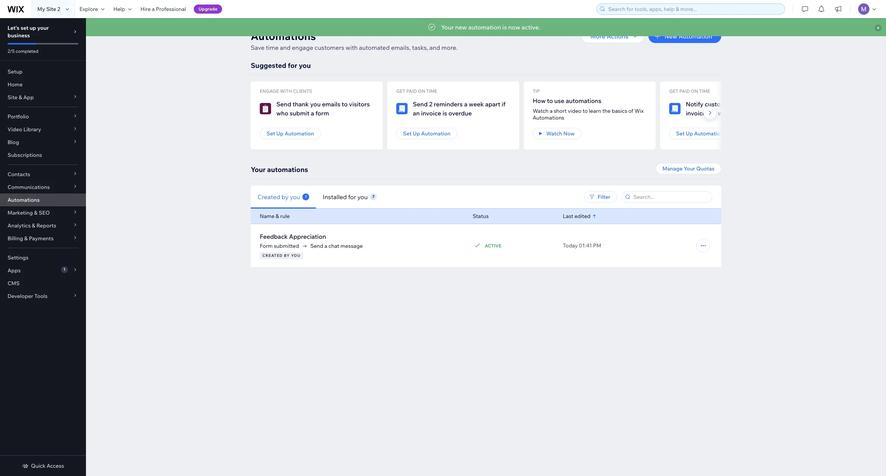 Task type: vqa. For each thing, say whether or not it's contained in the screenshot.
FINANCIAL
no



Task type: locate. For each thing, give the bounding box(es) containing it.
today
[[563, 242, 578, 249]]

2 horizontal spatial is
[[708, 109, 712, 117]]

up down an
[[413, 130, 420, 137]]

for
[[288, 61, 298, 70], [348, 193, 356, 201]]

2 horizontal spatial up
[[686, 130, 694, 137]]

last
[[563, 213, 574, 220]]

0 vertical spatial site
[[46, 6, 56, 12]]

invoice down notify on the right of the page
[[686, 109, 706, 117]]

automations inside automations save time and engage customers with automated emails, tasks, and more.
[[251, 29, 316, 43]]

0 horizontal spatial set
[[267, 130, 275, 137]]

0 horizontal spatial set up automation button
[[260, 128, 321, 139]]

more actions button
[[582, 29, 645, 43]]

set for send thank you emails to visitors who submit a form
[[267, 130, 275, 137]]

2 set from the left
[[403, 130, 412, 137]]

1 horizontal spatial your
[[441, 23, 454, 31]]

your inside alert
[[441, 23, 454, 31]]

for down engage
[[288, 61, 298, 70]]

send
[[277, 100, 292, 108], [413, 100, 428, 108], [311, 243, 324, 249]]

set up automation down who
[[267, 130, 314, 137]]

paid up notify on the right of the page
[[680, 88, 691, 94]]

blog
[[8, 139, 19, 146]]

you left 7
[[358, 193, 368, 201]]

2 horizontal spatial send
[[413, 100, 428, 108]]

is inside your new automation is now active. alert
[[503, 23, 507, 31]]

more.
[[442, 44, 458, 51]]

2 category image from the left
[[397, 103, 408, 114]]

automation down "submit"
[[285, 130, 314, 137]]

0 horizontal spatial get paid on time
[[397, 88, 438, 94]]

1 horizontal spatial get paid on time
[[670, 88, 711, 94]]

reports
[[36, 222, 56, 229]]

0 vertical spatial week
[[469, 100, 484, 108]]

0 horizontal spatial send
[[277, 100, 292, 108]]

short
[[554, 108, 567, 114]]

you
[[291, 253, 301, 258]]

up down notify on the right of the page
[[686, 130, 694, 137]]

customers inside notify customers when their invoice is a week overdue
[[705, 100, 736, 108]]

automated
[[359, 44, 390, 51]]

portfolio
[[8, 113, 29, 120]]

automations up watch now button
[[533, 114, 565, 121]]

0 horizontal spatial set up automation
[[267, 130, 314, 137]]

1 horizontal spatial send
[[311, 243, 324, 249]]

you inside send thank you emails to visitors who submit a form
[[310, 100, 321, 108]]

is right category image
[[708, 109, 712, 117]]

your up created
[[251, 165, 266, 174]]

to right emails
[[342, 100, 348, 108]]

& for site
[[19, 94, 22, 101]]

settings
[[8, 254, 28, 261]]

0 vertical spatial for
[[288, 61, 298, 70]]

1 horizontal spatial on
[[692, 88, 699, 94]]

automation down reminders
[[422, 130, 451, 137]]

0 vertical spatial 2
[[57, 6, 60, 12]]

2 set up automation from the left
[[403, 130, 451, 137]]

3 set from the left
[[677, 130, 685, 137]]

invoice
[[421, 109, 442, 117], [686, 109, 706, 117]]

status
[[473, 213, 489, 220]]

0 horizontal spatial paid
[[407, 88, 417, 94]]

2 get paid on time from the left
[[670, 88, 711, 94]]

overdue
[[449, 109, 472, 117], [735, 109, 758, 117]]

by
[[284, 253, 290, 258]]

paid for notify
[[680, 88, 691, 94]]

set up automation down an
[[403, 130, 451, 137]]

0 horizontal spatial customers
[[315, 44, 345, 51]]

2 horizontal spatial set up automation
[[677, 130, 724, 137]]

0 horizontal spatial week
[[469, 100, 484, 108]]

automations up marketing
[[8, 197, 40, 203]]

your left quotas
[[684, 165, 696, 172]]

time
[[266, 44, 279, 51]]

you for installed
[[358, 193, 368, 201]]

up for send 2 reminders a week apart if an invoice is overdue
[[413, 130, 420, 137]]

paid
[[407, 88, 417, 94], [680, 88, 691, 94]]

0 horizontal spatial for
[[288, 61, 298, 70]]

set up automation button down who
[[260, 128, 321, 139]]

2 on from the left
[[692, 88, 699, 94]]

1 set up automation from the left
[[267, 130, 314, 137]]

cms link
[[0, 277, 86, 290]]

2 overdue from the left
[[735, 109, 758, 117]]

1 horizontal spatial set up automation button
[[397, 128, 458, 139]]

2 set up automation button from the left
[[397, 128, 458, 139]]

time for customers
[[700, 88, 711, 94]]

2 vertical spatial automations
[[8, 197, 40, 203]]

& left seo
[[34, 209, 38, 216]]

get paid on time for send 2 reminders a week apart if an invoice is overdue
[[397, 88, 438, 94]]

site inside popup button
[[8, 94, 17, 101]]

1 horizontal spatial for
[[348, 193, 356, 201]]

0 horizontal spatial 1
[[63, 267, 65, 272]]

on up an
[[418, 88, 426, 94]]

site & app button
[[0, 91, 86, 104]]

feedback
[[260, 233, 288, 240]]

overdue down the when
[[735, 109, 758, 117]]

send up who
[[277, 100, 292, 108]]

0 horizontal spatial get
[[397, 88, 406, 94]]

1 overdue from the left
[[449, 109, 472, 117]]

set up automation button down notify on the right of the page
[[670, 128, 731, 139]]

chat
[[329, 243, 340, 249]]

1 horizontal spatial category image
[[397, 103, 408, 114]]

quick access button
[[22, 463, 64, 469]]

0 horizontal spatial is
[[443, 109, 447, 117]]

my
[[37, 6, 45, 12]]

to left use
[[548, 97, 553, 105]]

watch inside the tip how to use automations watch a short video to learn the basics of wix automations
[[533, 108, 549, 114]]

category image left an
[[397, 103, 408, 114]]

automation
[[679, 32, 713, 40], [285, 130, 314, 137], [422, 130, 451, 137], [695, 130, 724, 137]]

watch left now
[[547, 130, 563, 137]]

0 horizontal spatial time
[[427, 88, 438, 94]]

1 paid from the left
[[407, 88, 417, 94]]

analytics & reports button
[[0, 219, 86, 232]]

get paid on time
[[397, 88, 438, 94], [670, 88, 711, 94]]

a inside notify customers when their invoice is a week overdue
[[714, 109, 717, 117]]

0 horizontal spatial invoice
[[421, 109, 442, 117]]

site down home
[[8, 94, 17, 101]]

your for your new automation is now active.
[[441, 23, 454, 31]]

list containing how to use automations
[[251, 82, 793, 149]]

1 down settings link on the bottom of page
[[63, 267, 65, 272]]

your
[[37, 25, 49, 31]]

0 vertical spatial customers
[[315, 44, 345, 51]]

0 horizontal spatial up
[[277, 130, 284, 137]]

set up automation
[[267, 130, 314, 137], [403, 130, 451, 137], [677, 130, 724, 137]]

send down appreciation
[[311, 243, 324, 249]]

1 horizontal spatial paid
[[680, 88, 691, 94]]

help button
[[109, 0, 136, 18]]

setup
[[8, 68, 23, 75]]

time
[[427, 88, 438, 94], [700, 88, 711, 94]]

1 category image from the left
[[260, 103, 271, 114]]

1 and from the left
[[280, 44, 291, 51]]

automation for notify customers when their invoice is a week overdue
[[695, 130, 724, 137]]

access
[[47, 463, 64, 469]]

send thank you emails to visitors who submit a form
[[277, 100, 370, 117]]

1 horizontal spatial 1
[[305, 194, 307, 199]]

and right time
[[280, 44, 291, 51]]

2 paid from the left
[[680, 88, 691, 94]]

1 horizontal spatial is
[[503, 23, 507, 31]]

0 horizontal spatial and
[[280, 44, 291, 51]]

1 horizontal spatial customers
[[705, 100, 736, 108]]

set
[[21, 25, 28, 31]]

quick access
[[31, 463, 64, 469]]

0 horizontal spatial to
[[342, 100, 348, 108]]

2 time from the left
[[700, 88, 711, 94]]

you up form
[[310, 100, 321, 108]]

1 set from the left
[[267, 130, 275, 137]]

analytics
[[8, 222, 31, 229]]

category image
[[260, 103, 271, 114], [397, 103, 408, 114]]

0 vertical spatial 1
[[305, 194, 307, 199]]

automation
[[469, 23, 501, 31]]

you right by
[[290, 193, 300, 201]]

get for notify customers when their invoice is a week overdue
[[670, 88, 679, 94]]

& left app
[[19, 94, 22, 101]]

you for suggested
[[299, 61, 311, 70]]

1 horizontal spatial set
[[403, 130, 412, 137]]

engage with clients
[[260, 88, 312, 94]]

send inside send thank you emails to visitors who submit a form
[[277, 100, 292, 108]]

2 horizontal spatial set up automation button
[[670, 128, 731, 139]]

a inside send thank you emails to visitors who submit a form
[[311, 109, 314, 117]]

1 horizontal spatial and
[[430, 44, 440, 51]]

category image left who
[[260, 103, 271, 114]]

you for created
[[290, 193, 300, 201]]

automations for automations save time and engage customers with automated emails, tasks, and more.
[[251, 29, 316, 43]]

automations
[[566, 97, 602, 105], [267, 165, 308, 174]]

get for send 2 reminders a week apart if an invoice is overdue
[[397, 88, 406, 94]]

1
[[305, 194, 307, 199], [63, 267, 65, 272]]

use
[[555, 97, 565, 105]]

1 horizontal spatial time
[[700, 88, 711, 94]]

up for send thank you emails to visitors who submit a form
[[277, 130, 284, 137]]

and left more.
[[430, 44, 440, 51]]

& right billing
[[24, 235, 28, 242]]

1 vertical spatial customers
[[705, 100, 736, 108]]

send up an
[[413, 100, 428, 108]]

now
[[564, 130, 575, 137]]

thank
[[293, 100, 309, 108]]

on
[[418, 88, 426, 94], [692, 88, 699, 94]]

is down reminders
[[443, 109, 447, 117]]

3 set up automation button from the left
[[670, 128, 731, 139]]

tab list
[[251, 185, 490, 208]]

overdue inside send 2 reminders a week apart if an invoice is overdue
[[449, 109, 472, 117]]

your new automation is now active. alert
[[86, 18, 887, 36]]

site right my
[[46, 6, 56, 12]]

2 horizontal spatial set
[[677, 130, 685, 137]]

sidebar element
[[0, 18, 86, 476]]

1 horizontal spatial get
[[670, 88, 679, 94]]

form
[[316, 109, 329, 117]]

1 horizontal spatial automations
[[251, 29, 316, 43]]

is inside send 2 reminders a week apart if an invoice is overdue
[[443, 109, 447, 117]]

3 up from the left
[[686, 130, 694, 137]]

developer tools
[[8, 293, 48, 300]]

send a chat message
[[311, 243, 363, 249]]

1 vertical spatial 2
[[429, 100, 433, 108]]

0 horizontal spatial automations
[[267, 165, 308, 174]]

1 vertical spatial week
[[718, 109, 734, 117]]

&
[[19, 94, 22, 101], [34, 209, 38, 216], [276, 213, 279, 220], [32, 222, 35, 229], [24, 235, 28, 242]]

0 vertical spatial automations
[[566, 97, 602, 105]]

& left the rule
[[276, 213, 279, 220]]

1 vertical spatial automations
[[533, 114, 565, 121]]

set up automation button down an
[[397, 128, 458, 139]]

automation right new on the top right of page
[[679, 32, 713, 40]]

to inside send thank you emails to visitors who submit a form
[[342, 100, 348, 108]]

1 vertical spatial for
[[348, 193, 356, 201]]

get paid on time up notify on the right of the page
[[670, 88, 711, 94]]

1 vertical spatial 1
[[63, 267, 65, 272]]

3 set up automation from the left
[[677, 130, 724, 137]]

1 get from the left
[[397, 88, 406, 94]]

1 get paid on time from the left
[[397, 88, 438, 94]]

time up notify on the right of the page
[[700, 88, 711, 94]]

form submitted
[[260, 243, 299, 249]]

1 horizontal spatial site
[[46, 6, 56, 12]]

watch down how
[[533, 108, 549, 114]]

2 left reminders
[[429, 100, 433, 108]]

0 horizontal spatial category image
[[260, 103, 271, 114]]

1 right by
[[305, 194, 307, 199]]

2 get from the left
[[670, 88, 679, 94]]

0 horizontal spatial 2
[[57, 6, 60, 12]]

1 vertical spatial watch
[[547, 130, 563, 137]]

on up notify on the right of the page
[[692, 88, 699, 94]]

1 vertical spatial site
[[8, 94, 17, 101]]

0 horizontal spatial site
[[8, 94, 17, 101]]

1 up from the left
[[277, 130, 284, 137]]

customers left the when
[[705, 100, 736, 108]]

overdue down reminders
[[449, 109, 472, 117]]

0 vertical spatial watch
[[533, 108, 549, 114]]

1 time from the left
[[427, 88, 438, 94]]

0 horizontal spatial on
[[418, 88, 426, 94]]

customers
[[315, 44, 345, 51], [705, 100, 736, 108]]

paid up an
[[407, 88, 417, 94]]

automation for send thank you emails to visitors who submit a form
[[285, 130, 314, 137]]

is left now
[[503, 23, 507, 31]]

pm
[[594, 242, 602, 249]]

with
[[346, 44, 358, 51]]

form
[[260, 243, 273, 249]]

basics
[[612, 108, 628, 114]]

watch
[[533, 108, 549, 114], [547, 130, 563, 137]]

1 horizontal spatial week
[[718, 109, 734, 117]]

site
[[46, 6, 56, 12], [8, 94, 17, 101]]

01:41
[[579, 242, 592, 249]]

to left learn
[[583, 108, 588, 114]]

1 horizontal spatial 2
[[429, 100, 433, 108]]

automations inside sidebar element
[[8, 197, 40, 203]]

name
[[260, 213, 275, 220]]

0 horizontal spatial overdue
[[449, 109, 472, 117]]

set
[[267, 130, 275, 137], [403, 130, 412, 137], [677, 130, 685, 137]]

2 up from the left
[[413, 130, 420, 137]]

home link
[[0, 78, 86, 91]]

you down engage
[[299, 61, 311, 70]]

1 horizontal spatial overdue
[[735, 109, 758, 117]]

time up reminders
[[427, 88, 438, 94]]

set for send 2 reminders a week apart if an invoice is overdue
[[403, 130, 412, 137]]

1 horizontal spatial invoice
[[686, 109, 706, 117]]

1 inside sidebar element
[[63, 267, 65, 272]]

automations up by
[[267, 165, 308, 174]]

for for suggested
[[288, 61, 298, 70]]

1 on from the left
[[418, 88, 426, 94]]

2 right my
[[57, 6, 60, 12]]

send inside send 2 reminders a week apart if an invoice is overdue
[[413, 100, 428, 108]]

for right installed
[[348, 193, 356, 201]]

0 horizontal spatial automations
[[8, 197, 40, 203]]

2 horizontal spatial your
[[684, 165, 696, 172]]

2 horizontal spatial automations
[[533, 114, 565, 121]]

manage your quotas button
[[656, 163, 722, 174]]

& inside popup button
[[19, 94, 22, 101]]

an
[[413, 109, 420, 117]]

0 horizontal spatial your
[[251, 165, 266, 174]]

up down who
[[277, 130, 284, 137]]

set up automation down notify on the right of the page
[[677, 130, 724, 137]]

customers left with
[[315, 44, 345, 51]]

0 vertical spatial automations
[[251, 29, 316, 43]]

invoice right an
[[421, 109, 442, 117]]

1 invoice from the left
[[421, 109, 442, 117]]

1 set up automation button from the left
[[260, 128, 321, 139]]

tab list containing created by you
[[251, 185, 490, 208]]

for inside tab list
[[348, 193, 356, 201]]

automation down notify customers when their invoice is a week overdue
[[695, 130, 724, 137]]

1 inside tab list
[[305, 194, 307, 199]]

up for notify customers when their invoice is a week overdue
[[686, 130, 694, 137]]

1 horizontal spatial set up automation
[[403, 130, 451, 137]]

your left "new" at right
[[441, 23, 454, 31]]

a inside send 2 reminders a week apart if an invoice is overdue
[[465, 100, 468, 108]]

get paid on time for notify customers when their invoice is a week overdue
[[670, 88, 711, 94]]

& left reports
[[32, 222, 35, 229]]

for for installed
[[348, 193, 356, 201]]

manage your quotas
[[663, 165, 715, 172]]

list
[[251, 82, 793, 149]]

get paid on time up an
[[397, 88, 438, 94]]

automations up time
[[251, 29, 316, 43]]

automations up video on the top of the page
[[566, 97, 602, 105]]

1 horizontal spatial automations
[[566, 97, 602, 105]]

set up automation button for submit
[[260, 128, 321, 139]]

1 horizontal spatial up
[[413, 130, 420, 137]]

2 invoice from the left
[[686, 109, 706, 117]]

set up automation for week
[[677, 130, 724, 137]]



Task type: describe. For each thing, give the bounding box(es) containing it.
developer
[[8, 293, 33, 300]]

with
[[280, 88, 292, 94]]

invoice inside send 2 reminders a week apart if an invoice is overdue
[[421, 109, 442, 117]]

paid for send
[[407, 88, 417, 94]]

& for billing
[[24, 235, 28, 242]]

2 inside send 2 reminders a week apart if an invoice is overdue
[[429, 100, 433, 108]]

invoice inside notify customers when their invoice is a week overdue
[[686, 109, 706, 117]]

appreciation
[[289, 233, 326, 240]]

automations save time and engage customers with automated emails, tasks, and more.
[[251, 29, 458, 51]]

save
[[251, 44, 265, 51]]

new automation button
[[649, 29, 722, 43]]

app
[[23, 94, 34, 101]]

overdue inside notify customers when their invoice is a week overdue
[[735, 109, 758, 117]]

& for analytics
[[32, 222, 35, 229]]

automations inside the tip how to use automations watch a short video to learn the basics of wix automations
[[533, 114, 565, 121]]

week inside notify customers when their invoice is a week overdue
[[718, 109, 734, 117]]

portfolio button
[[0, 110, 86, 123]]

hire a professional link
[[136, 0, 191, 18]]

you for send
[[310, 100, 321, 108]]

learn
[[589, 108, 602, 114]]

week inside send 2 reminders a week apart if an invoice is overdue
[[469, 100, 484, 108]]

created
[[258, 193, 280, 201]]

blog button
[[0, 136, 86, 149]]

1 vertical spatial automations
[[267, 165, 308, 174]]

completed
[[16, 48, 38, 54]]

how
[[533, 97, 546, 105]]

automation inside button
[[679, 32, 713, 40]]

engage
[[260, 88, 279, 94]]

feedback appreciation
[[260, 233, 326, 240]]

edited
[[575, 213, 591, 220]]

installed for you
[[323, 193, 368, 201]]

library
[[23, 126, 41, 133]]

new automation
[[665, 32, 713, 40]]

created by you
[[258, 193, 300, 201]]

submitted
[[274, 243, 299, 249]]

category image
[[670, 103, 681, 114]]

your automations
[[251, 165, 308, 174]]

marketing & seo button
[[0, 206, 86, 219]]

send 2 reminders a week apart if an invoice is overdue
[[413, 100, 506, 117]]

video
[[568, 108, 582, 114]]

last edited
[[563, 213, 591, 220]]

billing & payments
[[8, 235, 54, 242]]

your inside "button"
[[684, 165, 696, 172]]

now
[[509, 23, 521, 31]]

created by you
[[263, 253, 301, 258]]

submit
[[290, 109, 310, 117]]

& for marketing
[[34, 209, 38, 216]]

send for an
[[413, 100, 428, 108]]

manage
[[663, 165, 683, 172]]

is inside notify customers when their invoice is a week overdue
[[708, 109, 712, 117]]

Search... field
[[632, 192, 710, 202]]

visitors
[[349, 100, 370, 108]]

who
[[277, 109, 289, 117]]

when
[[737, 100, 752, 108]]

automation for send 2 reminders a week apart if an invoice is overdue
[[422, 130, 451, 137]]

explore
[[80, 6, 98, 12]]

subscriptions link
[[0, 149, 86, 162]]

installed
[[323, 193, 347, 201]]

payments
[[29, 235, 54, 242]]

apart
[[486, 100, 501, 108]]

automations link
[[0, 194, 86, 206]]

marketing
[[8, 209, 33, 216]]

communications button
[[0, 181, 86, 194]]

set for notify customers when their invoice is a week overdue
[[677, 130, 685, 137]]

reminders
[[434, 100, 463, 108]]

send for submit
[[277, 100, 292, 108]]

2/5
[[8, 48, 15, 54]]

actions
[[607, 32, 629, 40]]

2 horizontal spatial to
[[583, 108, 588, 114]]

automations inside the tip how to use automations watch a short video to learn the basics of wix automations
[[566, 97, 602, 105]]

by
[[282, 193, 289, 201]]

time for 2
[[427, 88, 438, 94]]

marketing & seo
[[8, 209, 50, 216]]

set up automation button for week
[[670, 128, 731, 139]]

7
[[373, 194, 375, 199]]

of
[[629, 108, 634, 114]]

more actions
[[591, 32, 629, 40]]

let's
[[8, 25, 19, 31]]

setup link
[[0, 65, 86, 78]]

filter
[[598, 194, 611, 200]]

upgrade button
[[194, 5, 222, 14]]

my site 2
[[37, 6, 60, 12]]

created
[[263, 253, 283, 258]]

the
[[603, 108, 611, 114]]

watch inside button
[[547, 130, 563, 137]]

customers inside automations save time and engage customers with automated emails, tasks, and more.
[[315, 44, 345, 51]]

new
[[665, 32, 678, 40]]

a inside the tip how to use automations watch a short video to learn the basics of wix automations
[[550, 108, 553, 114]]

communications
[[8, 184, 50, 191]]

cms
[[8, 280, 20, 287]]

2 and from the left
[[430, 44, 440, 51]]

Search for tools, apps, help & more... field
[[606, 4, 783, 14]]

set up automation for an
[[403, 130, 451, 137]]

if
[[502, 100, 506, 108]]

active.
[[522, 23, 541, 31]]

help
[[113, 6, 125, 12]]

1 horizontal spatial to
[[548, 97, 553, 105]]

emails
[[322, 100, 341, 108]]

set up automation for submit
[[267, 130, 314, 137]]

site & app
[[8, 94, 34, 101]]

on for send
[[418, 88, 426, 94]]

automations for automations
[[8, 197, 40, 203]]

category image for send thank you emails to visitors who submit a form
[[260, 103, 271, 114]]

wix
[[635, 108, 644, 114]]

tip how to use automations watch a short video to learn the basics of wix automations
[[533, 88, 644, 121]]

active
[[485, 243, 502, 249]]

settings link
[[0, 251, 86, 264]]

set up automation button for an
[[397, 128, 458, 139]]

new
[[456, 23, 467, 31]]

let's set up your business
[[8, 25, 49, 39]]

watch now
[[547, 130, 575, 137]]

on for notify
[[692, 88, 699, 94]]

suggested for you
[[251, 61, 311, 70]]

video library
[[8, 126, 41, 133]]

more
[[591, 32, 606, 40]]

your for your automations
[[251, 165, 266, 174]]

up
[[30, 25, 36, 31]]

category image for send 2 reminders a week apart if an invoice is overdue
[[397, 103, 408, 114]]

notify
[[686, 100, 704, 108]]

their
[[754, 100, 767, 108]]

& for name
[[276, 213, 279, 220]]

video
[[8, 126, 22, 133]]



